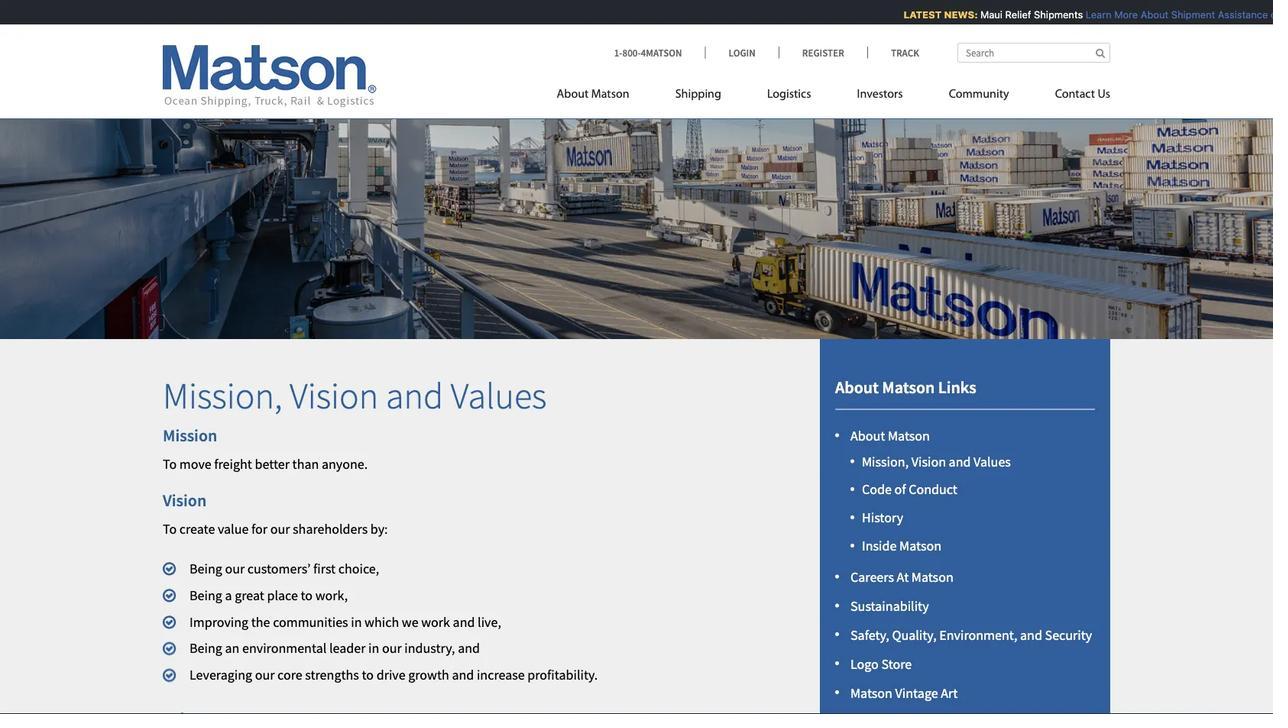 Task type: vqa. For each thing, say whether or not it's contained in the screenshot.
the household to the right
no



Task type: describe. For each thing, give the bounding box(es) containing it.
inside matson
[[862, 538, 942, 555]]

safety,
[[851, 627, 890, 644]]

about matson inside top menu navigation
[[557, 88, 630, 101]]

leader
[[329, 640, 366, 658]]

value
[[218, 521, 249, 538]]

we
[[402, 614, 419, 631]]

code
[[862, 481, 892, 499]]

logistics link
[[745, 81, 835, 112]]

vision inside about matson links section
[[912, 453, 947, 471]]

being for being an environmental leader in our industry, and
[[190, 640, 222, 658]]

history
[[862, 510, 904, 527]]

leveraging
[[190, 667, 252, 684]]

choice,
[[339, 561, 379, 578]]

matson vintage art link
[[851, 685, 958, 702]]

code of conduct
[[862, 481, 958, 499]]

about matson links section
[[801, 340, 1130, 715]]

maui
[[975, 9, 997, 20]]

being our customers' first choice,
[[190, 561, 379, 578]]

great
[[235, 587, 264, 604]]

growth
[[408, 667, 449, 684]]

being for being our customers' first choice,
[[190, 561, 222, 578]]

more
[[1109, 9, 1133, 20]]

vintage
[[896, 685, 939, 702]]

logo store link
[[851, 656, 912, 673]]

0 vertical spatial mission, vision and values
[[163, 373, 547, 419]]

4matson
[[641, 46, 682, 59]]

or
[[1266, 9, 1274, 20]]

an
[[225, 640, 240, 658]]

for
[[252, 521, 268, 538]]

conduct
[[909, 481, 958, 499]]

contact
[[1056, 88, 1096, 101]]

logistics
[[768, 88, 812, 101]]

improving the communities in which we work and live,
[[190, 614, 501, 631]]

matson vintage art
[[851, 685, 958, 702]]

shipping
[[676, 88, 722, 101]]

learn more about shipment assistance or link
[[1081, 9, 1274, 20]]

community link
[[926, 81, 1033, 112]]

industry,
[[405, 640, 455, 658]]

0 horizontal spatial mission,
[[163, 373, 283, 419]]

shipping link
[[653, 81, 745, 112]]

register
[[803, 46, 845, 59]]

relief
[[1000, 9, 1026, 20]]

0 horizontal spatial in
[[351, 614, 362, 631]]

1 horizontal spatial about matson link
[[851, 428, 931, 445]]

1-800-4matson link
[[614, 46, 705, 59]]

about matson links
[[836, 377, 977, 398]]

move
[[180, 456, 212, 473]]

a
[[225, 587, 232, 604]]

1-
[[614, 46, 623, 59]]

create
[[180, 521, 215, 538]]

shareholders
[[293, 521, 368, 538]]

core
[[278, 667, 303, 684]]

Search search field
[[958, 43, 1111, 63]]

latest news: maui relief shipments learn more about shipment assistance or
[[898, 9, 1274, 20]]

matson up at
[[900, 538, 942, 555]]

blue matson logo with ocean, shipping, truck, rail and logistics written beneath it. image
[[163, 45, 377, 108]]

the
[[251, 614, 270, 631]]

0 horizontal spatial values
[[451, 373, 547, 419]]

of
[[895, 481, 907, 499]]

register link
[[779, 46, 868, 59]]

0 vertical spatial vision
[[290, 373, 379, 419]]

track link
[[868, 46, 920, 59]]

environmental
[[242, 640, 327, 658]]

profitability.
[[528, 667, 598, 684]]

live,
[[478, 614, 501, 631]]

being an environmental leader in our industry, and
[[190, 640, 480, 658]]

matson down logo
[[851, 685, 893, 702]]

investors link
[[835, 81, 926, 112]]

about matson inside section
[[851, 428, 931, 445]]

better
[[255, 456, 290, 473]]

freight
[[214, 456, 252, 473]]

sustainability link
[[851, 598, 929, 615]]

communities
[[273, 614, 348, 631]]

1 horizontal spatial in
[[369, 640, 379, 658]]

being a great place to work,
[[190, 587, 348, 604]]

latest
[[898, 9, 937, 20]]



Task type: locate. For each thing, give the bounding box(es) containing it.
increase
[[477, 667, 525, 684]]

0 vertical spatial about matson link
[[557, 81, 653, 112]]

about matson link down 1-
[[557, 81, 653, 112]]

1 vertical spatial values
[[974, 453, 1012, 471]]

logo
[[851, 656, 879, 673]]

by:
[[371, 521, 388, 538]]

being left an
[[190, 640, 222, 658]]

history link
[[862, 510, 904, 527]]

contact us link
[[1033, 81, 1111, 112]]

login link
[[705, 46, 779, 59]]

1 horizontal spatial values
[[974, 453, 1012, 471]]

values inside about matson links section
[[974, 453, 1012, 471]]

mission, vision and values up the 'conduct' on the bottom of the page
[[862, 453, 1012, 471]]

strengths
[[305, 667, 359, 684]]

0 horizontal spatial vision
[[163, 490, 207, 511]]

top menu navigation
[[557, 81, 1111, 112]]

login
[[729, 46, 756, 59]]

to right place
[[301, 587, 313, 604]]

sustainability
[[851, 598, 929, 615]]

0 vertical spatial to
[[301, 587, 313, 604]]

2 vertical spatial being
[[190, 640, 222, 658]]

matson up mission, vision and values link
[[888, 428, 931, 445]]

1-800-4matson
[[614, 46, 682, 59]]

learn
[[1081, 9, 1107, 20]]

in left which
[[351, 614, 362, 631]]

1 being from the top
[[190, 561, 222, 578]]

news:
[[939, 9, 973, 20]]

vision up anyone.
[[290, 373, 379, 419]]

matson down 1-
[[592, 88, 630, 101]]

careers at matson
[[851, 569, 954, 587]]

vision up create
[[163, 490, 207, 511]]

to create value for our shareholders by:
[[163, 521, 388, 538]]

community
[[949, 88, 1010, 101]]

cranes load and offload matson containers from the containership at the terminal. image
[[0, 95, 1274, 340]]

and
[[386, 373, 444, 419], [949, 453, 971, 471], [453, 614, 475, 631], [1021, 627, 1043, 644], [458, 640, 480, 658], [452, 667, 474, 684]]

customers'
[[248, 561, 311, 578]]

None search field
[[958, 43, 1111, 63]]

matson right at
[[912, 569, 954, 587]]

1 vertical spatial about matson link
[[851, 428, 931, 445]]

1 horizontal spatial mission, vision and values
[[862, 453, 1012, 471]]

to left the drive
[[362, 667, 374, 684]]

about matson link down the about matson links
[[851, 428, 931, 445]]

to left create
[[163, 521, 177, 538]]

1 vertical spatial about matson
[[851, 428, 931, 445]]

track
[[891, 46, 920, 59]]

drive
[[377, 667, 406, 684]]

quality,
[[893, 627, 937, 644]]

0 vertical spatial to
[[163, 456, 177, 473]]

0 vertical spatial values
[[451, 373, 547, 419]]

logo store
[[851, 656, 912, 673]]

mission, up code
[[862, 453, 909, 471]]

mission
[[163, 425, 217, 446]]

vision
[[290, 373, 379, 419], [912, 453, 947, 471], [163, 490, 207, 511]]

1 vertical spatial to
[[362, 667, 374, 684]]

safety, quality, environment, and security
[[851, 627, 1093, 644]]

search image
[[1096, 48, 1106, 58]]

3 being from the top
[[190, 640, 222, 658]]

matson left links
[[883, 377, 935, 398]]

being left 'a'
[[190, 587, 222, 604]]

to for to move freight better than anyone.
[[163, 456, 177, 473]]

about matson down the about matson links
[[851, 428, 931, 445]]

shipments
[[1029, 9, 1078, 20]]

0 vertical spatial being
[[190, 561, 222, 578]]

contact us
[[1056, 88, 1111, 101]]

to for to create value for our shareholders by:
[[163, 521, 177, 538]]

values
[[451, 373, 547, 419], [974, 453, 1012, 471]]

1 horizontal spatial mission,
[[862, 453, 909, 471]]

first
[[314, 561, 336, 578]]

being for being a great place to work,
[[190, 587, 222, 604]]

0 vertical spatial about matson
[[557, 88, 630, 101]]

0 horizontal spatial mission, vision and values
[[163, 373, 547, 419]]

1 vertical spatial to
[[163, 521, 177, 538]]

1 horizontal spatial to
[[362, 667, 374, 684]]

to for strengths
[[362, 667, 374, 684]]

1 vertical spatial mission,
[[862, 453, 909, 471]]

our up 'a'
[[225, 561, 245, 578]]

assistance
[[1213, 9, 1263, 20]]

art
[[941, 685, 958, 702]]

2 being from the top
[[190, 587, 222, 604]]

2 vertical spatial vision
[[163, 490, 207, 511]]

work
[[421, 614, 450, 631]]

0 horizontal spatial to
[[301, 587, 313, 604]]

careers at matson link
[[851, 569, 954, 587]]

place
[[267, 587, 298, 604]]

0 vertical spatial mission,
[[163, 373, 283, 419]]

2 to from the top
[[163, 521, 177, 538]]

mission, vision and values inside about matson links section
[[862, 453, 1012, 471]]

0 horizontal spatial about matson link
[[557, 81, 653, 112]]

links
[[939, 377, 977, 398]]

1 vertical spatial in
[[369, 640, 379, 658]]

1 vertical spatial mission, vision and values
[[862, 453, 1012, 471]]

about
[[1136, 9, 1164, 20], [557, 88, 589, 101], [836, 377, 879, 398], [851, 428, 886, 445]]

2 horizontal spatial vision
[[912, 453, 947, 471]]

vision up the 'conduct' on the bottom of the page
[[912, 453, 947, 471]]

being down create
[[190, 561, 222, 578]]

our up the drive
[[382, 640, 402, 658]]

our
[[270, 521, 290, 538], [225, 561, 245, 578], [382, 640, 402, 658], [255, 667, 275, 684]]

inside matson link
[[862, 538, 942, 555]]

1 vertical spatial vision
[[912, 453, 947, 471]]

work,
[[316, 587, 348, 604]]

1 vertical spatial being
[[190, 587, 222, 604]]

0 vertical spatial in
[[351, 614, 362, 631]]

1 to from the top
[[163, 456, 177, 473]]

inside
[[862, 538, 897, 555]]

improving
[[190, 614, 249, 631]]

matson
[[592, 88, 630, 101], [883, 377, 935, 398], [888, 428, 931, 445], [900, 538, 942, 555], [912, 569, 954, 587], [851, 685, 893, 702]]

safety, quality, environment, and security link
[[851, 627, 1093, 644]]

to
[[301, 587, 313, 604], [362, 667, 374, 684]]

at
[[897, 569, 909, 587]]

mission, vision and values link
[[862, 453, 1012, 471]]

0 horizontal spatial about matson
[[557, 88, 630, 101]]

to move freight better than anyone.
[[163, 456, 368, 473]]

our left the core
[[255, 667, 275, 684]]

to for place
[[301, 587, 313, 604]]

matson inside about matson link
[[592, 88, 630, 101]]

about matson down 1-
[[557, 88, 630, 101]]

about matson
[[557, 88, 630, 101], [851, 428, 931, 445]]

our right the for on the bottom left of page
[[270, 521, 290, 538]]

mission, inside about matson links section
[[862, 453, 909, 471]]

shipment
[[1166, 9, 1210, 20]]

to left move
[[163, 456, 177, 473]]

than
[[292, 456, 319, 473]]

1 horizontal spatial about matson
[[851, 428, 931, 445]]

which
[[365, 614, 399, 631]]

about matson link
[[557, 81, 653, 112], [851, 428, 931, 445]]

mission, vision and values up anyone.
[[163, 373, 547, 419]]

mission, vision and values
[[163, 373, 547, 419], [862, 453, 1012, 471]]

about inside top menu navigation
[[557, 88, 589, 101]]

environment,
[[940, 627, 1018, 644]]

1 horizontal spatial vision
[[290, 373, 379, 419]]

mission,
[[163, 373, 283, 419], [862, 453, 909, 471]]

800-
[[623, 46, 641, 59]]

in right leader
[[369, 640, 379, 658]]

us
[[1098, 88, 1111, 101]]

store
[[882, 656, 912, 673]]

leveraging our core strengths to drive growth and increase profitability.
[[190, 667, 598, 684]]

code of conduct link
[[862, 481, 958, 499]]

to
[[163, 456, 177, 473], [163, 521, 177, 538]]

careers
[[851, 569, 895, 587]]

mission, up mission
[[163, 373, 283, 419]]



